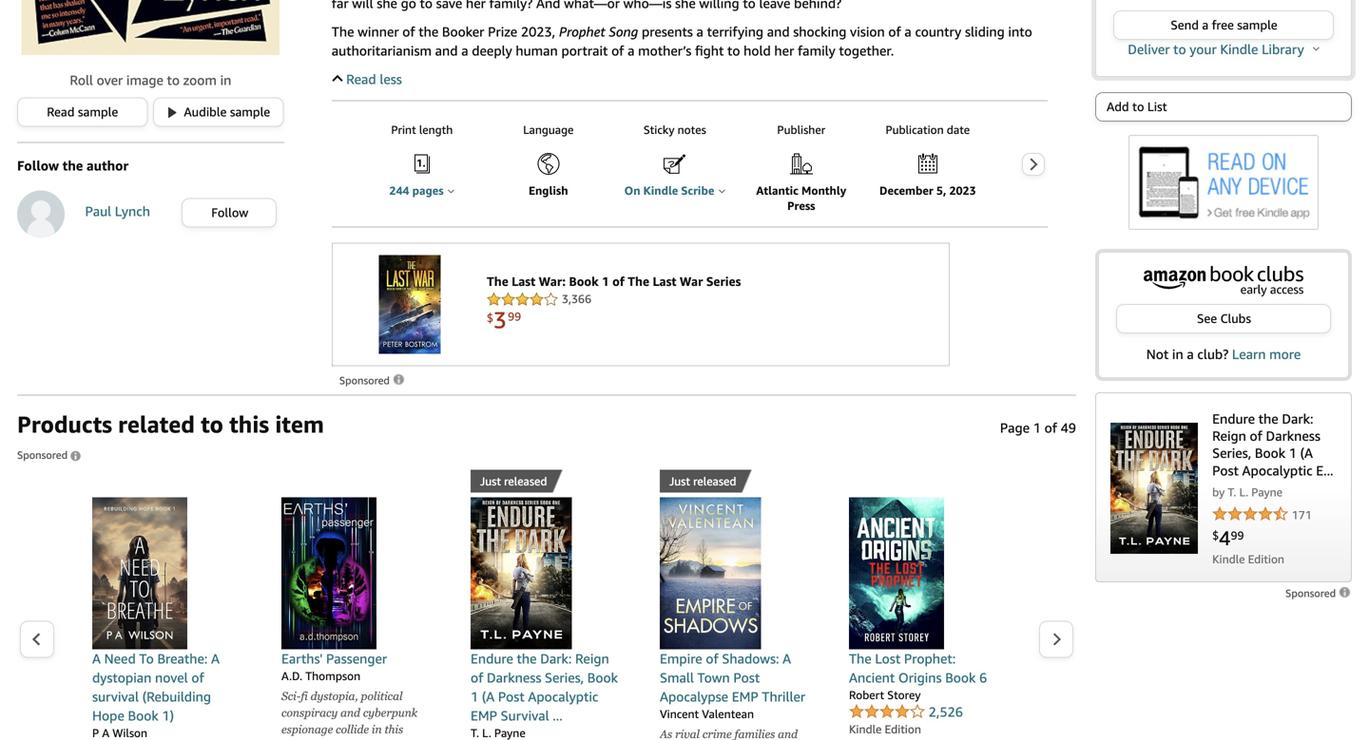 Task type: locate. For each thing, give the bounding box(es) containing it.
1 horizontal spatial kindle
[[849, 723, 882, 737]]

0 horizontal spatial popover image
[[448, 189, 455, 194]]

just released link for of
[[660, 470, 752, 493]]

0 horizontal spatial 1
[[471, 689, 479, 705]]

p
[[92, 727, 99, 740]]

1 horizontal spatial sample
[[230, 104, 270, 119]]

post down darkness
[[498, 689, 525, 705]]

thriller
[[762, 689, 806, 705]]

this left item
[[229, 411, 269, 438]]

play image
[[168, 106, 176, 118]]

0 horizontal spatial released
[[504, 475, 547, 488]]

and up collide
[[341, 707, 360, 720]]

1 horizontal spatial emp
[[732, 689, 759, 705]]

products
[[17, 411, 112, 438]]

0 horizontal spatial emp
[[471, 708, 497, 724]]

0 vertical spatial read
[[346, 71, 376, 87]]

emp
[[732, 689, 759, 705], [471, 708, 497, 724]]

1 vertical spatial emp
[[471, 708, 497, 724]]

released up empire of shadows: a small town post apocalypse emp thriller image
[[693, 475, 737, 488]]

kindle right on
[[643, 184, 678, 197]]

1 just released from the left
[[480, 475, 547, 488]]

just released up "endure the dark: reign of darkness series, book 1 (a post apocalyptic emp survival thriller)" image
[[480, 475, 547, 488]]

kindle down robert
[[849, 723, 882, 737]]

244
[[389, 184, 409, 197]]

see clubs
[[1197, 311, 1251, 326]]

1 vertical spatial sponsored link
[[17, 437, 81, 465]]

and inside a.d. thompson sci-fi dystopia, political conspiracy and cyberpunk espionage collide in this explosive multiverse thriller.
[[341, 707, 360, 720]]

1)
[[162, 708, 174, 724]]

just released link up "endure the dark: reign of darkness series, book 1 (a post apocalyptic emp survival thriller)" image
[[471, 470, 562, 493]]

book left 6
[[945, 670, 976, 686]]

1 horizontal spatial book
[[588, 670, 618, 686]]

monthly
[[802, 184, 847, 197]]

sample inside button
[[78, 104, 118, 119]]

1 vertical spatial read
[[47, 104, 75, 119]]

2 just released from the left
[[669, 475, 737, 488]]

of up town
[[706, 651, 719, 667]]

0 vertical spatial this
[[229, 411, 269, 438]]

reign
[[575, 651, 609, 667]]

next image
[[1028, 157, 1039, 172], [1052, 633, 1062, 647]]

1 horizontal spatial just released
[[669, 475, 737, 488]]

the winner of the booker prize 2023, prophet song
[[332, 24, 638, 39]]

the for the lost prophet: ancient origins book 6
[[849, 651, 872, 667]]

kindle down send a free sample
[[1220, 41, 1259, 57]]

0 horizontal spatial book
[[128, 708, 159, 724]]

of
[[402, 24, 415, 39], [889, 24, 901, 39], [612, 43, 624, 58], [1045, 420, 1057, 436], [706, 651, 719, 667], [191, 670, 204, 686], [471, 670, 483, 686]]

2 vertical spatial and
[[341, 707, 360, 720]]

1 horizontal spatial read
[[346, 71, 376, 87]]

of inside a need to breathe: a dystopian novel of survival (rebuilding hope book 1)
[[191, 670, 204, 686]]

book down reign
[[588, 670, 618, 686]]

and up her
[[767, 24, 790, 39]]

just released link up empire of shadows: a small town post apocalypse emp thriller image
[[660, 470, 752, 493]]

political
[[361, 690, 403, 703]]

valentean
[[702, 708, 754, 721]]

2 horizontal spatial sponsored
[[1286, 588, 1339, 600]]

amazon book clubs early access image
[[1143, 266, 1304, 297]]

1 just released link from the left
[[471, 470, 562, 493]]

in inside a.d. thompson sci-fi dystopia, political conspiracy and cyberpunk espionage collide in this explosive multiverse thriller.
[[372, 724, 382, 737]]

2023
[[950, 184, 976, 197]]

a.d. thompson link
[[281, 670, 361, 683]]

0 horizontal spatial read
[[47, 104, 75, 119]]

follow for follow the author
[[17, 158, 59, 173]]

of up (a
[[471, 670, 483, 686]]

2 vertical spatial in
[[372, 724, 382, 737]]

0 horizontal spatial kindle
[[643, 184, 678, 197]]

to left list
[[1133, 99, 1144, 114]]

follow link
[[183, 199, 276, 227]]

book inside the lost prophet: ancient origins book 6
[[945, 670, 976, 686]]

released for of
[[693, 475, 737, 488]]

0 horizontal spatial just
[[480, 475, 501, 488]]

2 horizontal spatial sponsored link
[[1286, 587, 1352, 600]]

1 vertical spatial list
[[55, 470, 1038, 741]]

2 horizontal spatial in
[[1172, 347, 1184, 362]]

5,
[[937, 184, 947, 197]]

see
[[1197, 311, 1217, 326]]

0 horizontal spatial in
[[220, 72, 231, 88]]

learn
[[1232, 347, 1266, 362]]

1 horizontal spatial just released link
[[660, 470, 752, 493]]

1 horizontal spatial just
[[669, 475, 690, 488]]

the left winner
[[332, 24, 354, 39]]

0 vertical spatial 1
[[1033, 420, 1041, 436]]

1 vertical spatial and
[[435, 43, 458, 58]]

sample right audible
[[230, 104, 270, 119]]

1 horizontal spatial popover image
[[1313, 46, 1320, 51]]

released
[[504, 475, 547, 488], [693, 475, 737, 488]]

2 vertical spatial kindle
[[849, 723, 882, 737]]

to left your
[[1174, 41, 1186, 57]]

to down terrifying
[[728, 43, 740, 58]]

sponsored for the bottom leave feedback on sponsored ad "element"
[[1286, 588, 1339, 600]]

not in a club? learn more
[[1147, 347, 1301, 362]]

follow inside follow link
[[211, 205, 248, 220]]

fight
[[695, 43, 724, 58]]

passenger
[[326, 651, 387, 667]]

of down breathe:
[[191, 670, 204, 686]]

the for the winner of the booker prize 2023, prophet song
[[332, 24, 354, 39]]

in right not
[[1172, 347, 1184, 362]]

0 vertical spatial sponsored
[[339, 375, 393, 387]]

add
[[1107, 99, 1129, 114]]

t.
[[471, 727, 479, 740]]

list
[[370, 115, 1369, 213], [55, 470, 1038, 741]]

0 horizontal spatial and
[[341, 707, 360, 720]]

1 vertical spatial popover image
[[448, 189, 455, 194]]

1 vertical spatial next image
[[1052, 633, 1062, 647]]

popover image right pages
[[448, 189, 455, 194]]

1 vertical spatial leave feedback on sponsored ad element
[[1286, 588, 1352, 600]]

1 horizontal spatial follow
[[211, 205, 248, 220]]

emp up l.
[[471, 708, 497, 724]]

t. l. payne
[[471, 727, 526, 740]]

1 vertical spatial the
[[62, 158, 83, 173]]

just released
[[480, 475, 547, 488], [669, 475, 737, 488]]

1
[[1033, 420, 1041, 436], [471, 689, 479, 705]]

read right the extender collapse image
[[346, 71, 376, 87]]

read for read sample
[[47, 104, 75, 119]]

breathe:
[[157, 651, 208, 667]]

origins
[[899, 670, 942, 686]]

1 released from the left
[[504, 475, 547, 488]]

leave feedback on sponsored ad element
[[339, 375, 406, 387], [1286, 588, 1352, 600]]

to
[[139, 651, 154, 667]]

robert storey link
[[849, 689, 921, 702]]

1 horizontal spatial this
[[385, 724, 403, 737]]

1 horizontal spatial the
[[419, 24, 439, 39]]

this down 'cyberpunk'
[[385, 724, 403, 737]]

2 released from the left
[[693, 475, 737, 488]]

released for the
[[504, 475, 547, 488]]

need
[[104, 651, 136, 667]]

book up "wilson"
[[128, 708, 159, 724]]

in right zoom
[[220, 72, 231, 88]]

read down roll
[[47, 104, 75, 119]]

0 vertical spatial the
[[419, 24, 439, 39]]

0 vertical spatial popover image
[[1313, 46, 1320, 51]]

apocalypse
[[660, 689, 729, 705]]

0 horizontal spatial post
[[498, 689, 525, 705]]

a left club?
[[1187, 347, 1194, 362]]

prophet:
[[904, 651, 956, 667]]

2 horizontal spatial kindle
[[1220, 41, 1259, 57]]

1 horizontal spatial in
[[372, 724, 382, 737]]

p a wilson link
[[92, 727, 147, 740]]

a right shadows:
[[783, 651, 791, 667]]

1 horizontal spatial the
[[849, 651, 872, 667]]

sci-
[[281, 690, 301, 703]]

sponsored for the left leave feedback on sponsored ad "element"
[[339, 375, 393, 387]]

paul lynch link
[[85, 203, 150, 225]]

sample for read sample
[[78, 104, 118, 119]]

this
[[229, 411, 269, 438], [385, 724, 403, 737]]

1 horizontal spatial released
[[693, 475, 737, 488]]

deeply
[[472, 43, 512, 58]]

less
[[380, 71, 402, 87]]

in up the multiverse
[[372, 724, 382, 737]]

book inside endure the dark: reign of darkness series, book 1 (a post apocalyptic emp survival ...
[[588, 670, 618, 686]]

author
[[87, 158, 129, 173]]

song
[[609, 24, 638, 39]]

free
[[1212, 18, 1234, 32]]

a left country
[[905, 24, 912, 39]]

2 horizontal spatial sample
[[1237, 18, 1278, 32]]

0 horizontal spatial leave feedback on sponsored ad element
[[339, 375, 406, 387]]

and down booker
[[435, 43, 458, 58]]

2 vertical spatial sponsored link
[[1286, 587, 1352, 600]]

2 just from the left
[[669, 475, 690, 488]]

popover image right library
[[1313, 46, 1320, 51]]

post
[[734, 670, 760, 686], [498, 689, 525, 705]]

2 horizontal spatial and
[[767, 24, 790, 39]]

0 horizontal spatial next image
[[1028, 157, 1039, 172]]

2 vertical spatial sponsored
[[1286, 588, 1339, 600]]

1 horizontal spatial post
[[734, 670, 760, 686]]

released up "endure the dark: reign of darkness series, book 1 (a post apocalyptic emp survival thriller)" image
[[504, 475, 547, 488]]

read less
[[346, 71, 402, 87]]

emp up the valentean
[[732, 689, 759, 705]]

1 vertical spatial kindle
[[643, 184, 678, 197]]

kindle edition
[[849, 723, 921, 737]]

0 horizontal spatial just released
[[480, 475, 547, 488]]

hope
[[92, 708, 124, 724]]

0 vertical spatial post
[[734, 670, 760, 686]]

and
[[767, 24, 790, 39], [435, 43, 458, 58], [341, 707, 360, 720]]

to left zoom
[[167, 72, 180, 88]]

1 vertical spatial 1
[[471, 689, 479, 705]]

list containing a need to breathe: a dystopian novel of survival (rebuilding hope book 1)
[[55, 470, 1038, 741]]

2 just released link from the left
[[660, 470, 752, 493]]

payne
[[494, 727, 526, 740]]

the for endure the dark: reign of darkness series, book 1 (a post apocalyptic emp survival ...
[[517, 651, 537, 667]]

terrifying
[[707, 24, 764, 39]]

presents a terrifying and shocking vision of a country sliding into authoritarianism and a deeply human portrait of a mother's fight to hold her family together.
[[332, 24, 1032, 58]]

0 vertical spatial leave feedback on sponsored ad element
[[339, 375, 406, 387]]

1 vertical spatial follow
[[211, 205, 248, 220]]

sponsored
[[339, 375, 393, 387], [17, 449, 70, 462], [1286, 588, 1339, 600]]

earths' passenger link
[[281, 498, 434, 669]]

1 left (a
[[471, 689, 479, 705]]

the left booker
[[419, 24, 439, 39]]

0 horizontal spatial the
[[62, 158, 83, 173]]

follow the author
[[17, 158, 129, 173]]

the up ancient
[[849, 651, 872, 667]]

0 horizontal spatial just released link
[[471, 470, 562, 493]]

2 horizontal spatial book
[[945, 670, 976, 686]]

1 right page
[[1033, 420, 1041, 436]]

a
[[92, 651, 101, 667], [211, 651, 220, 667], [783, 651, 791, 667], [102, 727, 109, 740]]

1 vertical spatial post
[[498, 689, 525, 705]]

0 horizontal spatial the
[[332, 24, 354, 39]]

popover image for the deliver to your kindle library button
[[1313, 46, 1320, 51]]

popover image
[[1313, 46, 1320, 51], [448, 189, 455, 194]]

1 vertical spatial the
[[849, 651, 872, 667]]

0 vertical spatial the
[[332, 24, 354, 39]]

1 just from the left
[[480, 475, 501, 488]]

vision
[[850, 24, 885, 39]]

december
[[880, 184, 934, 197]]

hold
[[744, 43, 771, 58]]

the
[[419, 24, 439, 39], [62, 158, 83, 173], [517, 651, 537, 667]]

the inside the lost prophet: ancient origins book 6
[[849, 651, 872, 667]]

the up darkness
[[517, 651, 537, 667]]

2 vertical spatial the
[[517, 651, 537, 667]]

just released for empire
[[669, 475, 737, 488]]

endure
[[471, 651, 513, 667]]

0 horizontal spatial sample
[[78, 104, 118, 119]]

list containing print length
[[370, 115, 1369, 213]]

a left free
[[1202, 18, 1209, 32]]

popover image inside the deliver to your kindle library button
[[1313, 46, 1320, 51]]

2 horizontal spatial the
[[517, 651, 537, 667]]

read
[[346, 71, 376, 87], [47, 104, 75, 119]]

a down booker
[[461, 43, 468, 58]]

dark:
[[540, 651, 572, 667]]

popover image inside 244 pages button
[[448, 189, 455, 194]]

series,
[[545, 670, 584, 686]]

1 vertical spatial this
[[385, 724, 403, 737]]

read inside button
[[47, 104, 75, 119]]

1 horizontal spatial sponsored
[[339, 375, 393, 387]]

0 horizontal spatial follow
[[17, 158, 59, 173]]

1 horizontal spatial and
[[435, 43, 458, 58]]

post down shadows:
[[734, 670, 760, 686]]

sample for audible sample
[[230, 104, 270, 119]]

1 horizontal spatial leave feedback on sponsored ad element
[[1286, 588, 1352, 600]]

0 vertical spatial kindle
[[1220, 41, 1259, 57]]

image
[[126, 72, 163, 88]]

just released up empire of shadows: a small town post apocalypse emp thriller image
[[669, 475, 737, 488]]

atlantic monthly press
[[756, 184, 847, 213]]

conspiracy
[[281, 707, 338, 720]]

the inside endure the dark: reign of darkness series, book 1 (a post apocalyptic emp survival ...
[[517, 651, 537, 667]]

1 horizontal spatial sponsored link
[[339, 371, 406, 390]]

1 vertical spatial sponsored
[[17, 449, 70, 462]]

follow
[[17, 158, 59, 173], [211, 205, 248, 220]]

the left author
[[62, 158, 83, 173]]

sample right free
[[1237, 18, 1278, 32]]

0 vertical spatial list
[[370, 115, 1369, 213]]

0 vertical spatial next image
[[1028, 157, 1039, 172]]

0 horizontal spatial sponsored link
[[17, 437, 81, 465]]

0 vertical spatial emp
[[732, 689, 759, 705]]

0 horizontal spatial this
[[229, 411, 269, 438]]

sample down over
[[78, 104, 118, 119]]

0 vertical spatial follow
[[17, 158, 59, 173]]

thompson
[[305, 670, 361, 683]]



Task type: describe. For each thing, give the bounding box(es) containing it.
notes
[[678, 123, 706, 136]]

vincent valentean link
[[660, 708, 754, 721]]

1 vertical spatial in
[[1172, 347, 1184, 362]]

darkness
[[487, 670, 541, 686]]

just for empire of shadows: a small town post apocalypse emp thriller
[[669, 475, 690, 488]]

collide
[[336, 724, 369, 737]]

the lost prophet: ancient origins book 6 link
[[849, 498, 1001, 688]]

click to get instructions to get the kindle app image
[[1129, 135, 1319, 230]]

sticky
[[644, 123, 675, 136]]

(a
[[482, 689, 495, 705]]

december 5, 2023
[[880, 184, 976, 197]]

49
[[1061, 420, 1076, 436]]

dystopia,
[[311, 690, 358, 703]]

1 horizontal spatial 1
[[1033, 420, 1041, 436]]

of right vision
[[889, 24, 901, 39]]

cyberpunk
[[363, 707, 418, 720]]

to inside presents a terrifying and shocking vision of a country sliding into authoritarianism and a deeply human portrait of a mother's fight to hold her family together.
[[728, 43, 740, 58]]

on kindle scribe button
[[624, 184, 726, 197]]

the lost prophet: ancient origins book 6 image
[[849, 498, 944, 650]]

earths'
[[281, 651, 323, 667]]

dystopian
[[92, 670, 152, 686]]

a inside empire of shadows: a small town post apocalypse emp thriller
[[783, 651, 791, 667]]

this inside a.d. thompson sci-fi dystopia, political conspiracy and cyberpunk espionage collide in this explosive multiverse thriller.
[[385, 724, 403, 737]]

robert
[[849, 689, 884, 702]]

post inside empire of shadows: a small town post apocalypse emp thriller
[[734, 670, 760, 686]]

sticky notes
[[644, 123, 706, 136]]

a up fight
[[697, 24, 704, 39]]

of inside endure the dark: reign of darkness series, book 1 (a post apocalyptic emp survival ...
[[471, 670, 483, 686]]

winner
[[358, 24, 399, 39]]

of inside empire of shadows: a small town post apocalypse emp thriller
[[706, 651, 719, 667]]

read less button
[[332, 71, 402, 87]]

paul
[[85, 204, 111, 219]]

booker
[[442, 24, 484, 39]]

authoritarianism
[[332, 43, 432, 58]]

just for endure the dark: reign of darkness series, book 1 (a post apocalyptic emp survival ...
[[480, 475, 501, 488]]

a need to breathe: a dystopian novel of survival (rebuilding hope book 1) image
[[92, 498, 187, 650]]

a need to breathe: a dystopian novel of survival (rebuilding hope book 1) link
[[92, 498, 244, 726]]

Send a free sample submit
[[1115, 11, 1333, 39]]

the for follow the author
[[62, 158, 83, 173]]

a right p
[[102, 727, 109, 740]]

a.d.
[[281, 670, 302, 683]]

endure the dark: reign of darkness series, book 1 (a post apocalyptic emp survival ...
[[471, 651, 618, 724]]

fi
[[301, 690, 308, 703]]

empire of shadows: a small town post apocalypse emp thriller image
[[660, 498, 761, 650]]

page 1 of 49
[[1000, 420, 1076, 436]]

0 vertical spatial sponsored link
[[339, 371, 406, 390]]

edition
[[885, 723, 921, 737]]

extender collapse image
[[332, 75, 343, 86]]

prophet
[[559, 24, 606, 39]]

ancient
[[849, 670, 895, 686]]

empire
[[660, 651, 702, 667]]

the lost prophet: ancient origins book 6
[[849, 651, 987, 686]]

0 vertical spatial in
[[220, 72, 231, 88]]

244 pages button
[[389, 184, 455, 197]]

read for read less
[[346, 71, 376, 87]]

a right breathe:
[[211, 651, 220, 667]]

vincent valentean
[[660, 708, 754, 721]]

of down song
[[612, 43, 624, 58]]

earths' passenger
[[281, 651, 387, 667]]

vincent
[[660, 708, 699, 721]]

to right related
[[201, 411, 223, 438]]

0 vertical spatial and
[[767, 24, 790, 39]]

library
[[1262, 41, 1304, 57]]

follow for follow
[[211, 205, 248, 220]]

1 inside endure the dark: reign of darkness series, book 1 (a post apocalyptic emp survival ...
[[471, 689, 479, 705]]

deliver to your kindle library button
[[1128, 41, 1320, 57]]

a down song
[[628, 43, 635, 58]]

to inside option
[[1133, 99, 1144, 114]]

book inside a need to breathe: a dystopian novel of survival (rebuilding hope book 1)
[[128, 708, 159, 724]]

popover image for 244 pages button
[[448, 189, 455, 194]]

popover image
[[719, 189, 726, 194]]

t. l. payne link
[[471, 727, 526, 740]]

endure the dark: reign of darkness series, book 1 (a post apocalyptic emp survival thriller) image
[[471, 498, 572, 650]]

Audible sample submit
[[154, 98, 283, 126]]

a.d. thompson sci-fi dystopia, political conspiracy and cyberpunk espionage collide in this explosive multiverse thriller.
[[281, 670, 427, 741]]

send
[[1171, 18, 1199, 32]]

over
[[97, 72, 123, 88]]

add to list
[[1107, 99, 1167, 114]]

sliding
[[965, 24, 1005, 39]]

6
[[980, 670, 987, 686]]

apocalyptic
[[528, 689, 599, 705]]

See Clubs submit
[[1117, 305, 1330, 333]]

244 pages
[[389, 184, 444, 197]]

a left need
[[92, 651, 101, 667]]

emp inside endure the dark: reign of darkness series, book 1 (a post apocalyptic emp survival ...
[[471, 708, 497, 724]]

page
[[1000, 420, 1030, 436]]

1 horizontal spatial next image
[[1052, 633, 1062, 647]]

of left 49
[[1045, 420, 1057, 436]]

lynch
[[115, 204, 150, 219]]

just released link for the
[[471, 470, 562, 493]]

just released for endure
[[480, 475, 547, 488]]

earths' passenger image
[[281, 498, 377, 650]]

on kindle scribe
[[624, 184, 714, 197]]

l.
[[482, 727, 491, 740]]

print length
[[391, 123, 453, 136]]

p a wilson
[[92, 727, 147, 740]]

0 horizontal spatial sponsored
[[17, 449, 70, 462]]

press
[[787, 199, 815, 213]]

send a free sample
[[1171, 18, 1278, 32]]

espionage
[[281, 724, 333, 737]]

emp inside empire of shadows: a small town post apocalypse emp thriller
[[732, 689, 759, 705]]

roll
[[70, 72, 93, 88]]

together.
[[839, 43, 894, 58]]

of right winner
[[402, 24, 415, 39]]

2,526 link
[[849, 705, 963, 722]]

scribe
[[681, 184, 714, 197]]

thriller.
[[388, 740, 427, 741]]

human
[[516, 43, 558, 58]]

length
[[419, 123, 453, 136]]

on
[[624, 184, 641, 197]]

explosive
[[281, 740, 328, 741]]

deliver
[[1128, 41, 1170, 57]]

not
[[1147, 347, 1169, 362]]

zoom
[[183, 72, 217, 88]]

item
[[275, 411, 324, 438]]

empire of shadows: a small town post apocalypse emp thriller
[[660, 651, 806, 705]]

...
[[553, 708, 563, 724]]

paul lynch
[[85, 204, 150, 219]]

survival
[[501, 708, 549, 724]]

prophet song image
[[22, 0, 280, 55]]

more
[[1270, 347, 1301, 362]]

novel
[[155, 670, 188, 686]]

kindle edition link
[[849, 723, 921, 737]]

publication date
[[886, 123, 970, 136]]

small
[[660, 670, 694, 686]]

post inside endure the dark: reign of darkness series, book 1 (a post apocalyptic emp survival ...
[[498, 689, 525, 705]]

Add to List radio
[[1096, 92, 1352, 122]]

previous image
[[31, 633, 42, 647]]

prize
[[488, 24, 518, 39]]

products related to this item
[[17, 411, 324, 438]]

shocking
[[793, 24, 847, 39]]



Task type: vqa. For each thing, say whether or not it's contained in the screenshot.
Reign
yes



